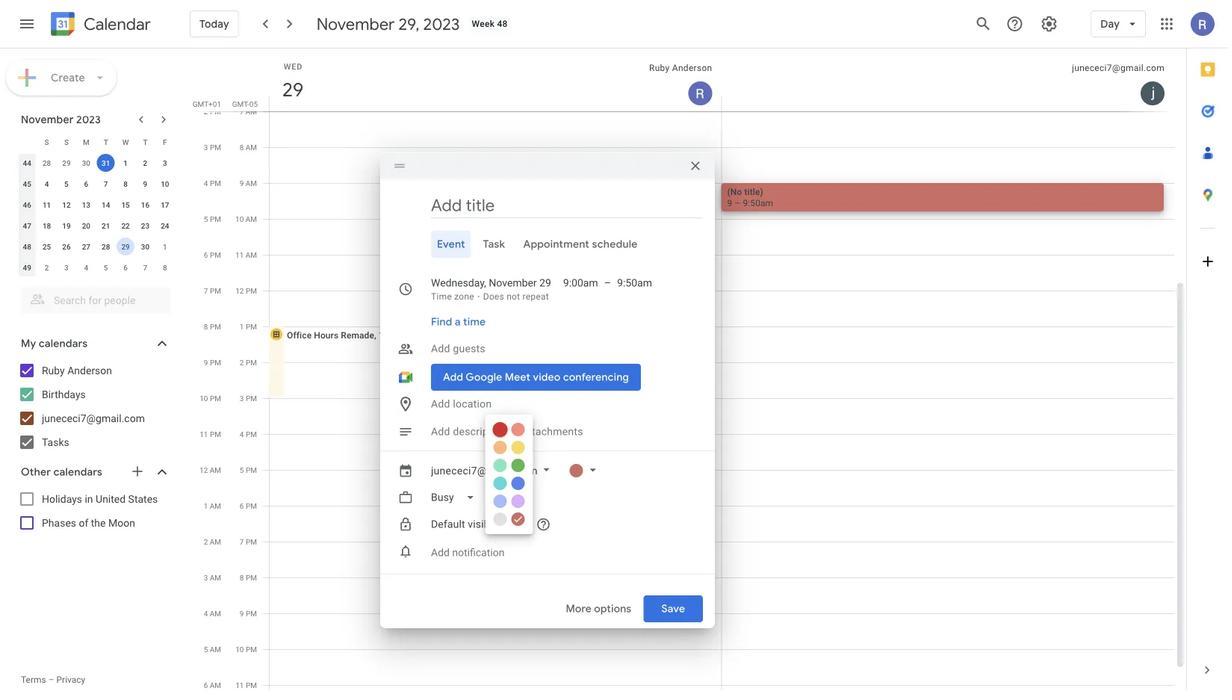 Task type: describe. For each thing, give the bounding box(es) containing it.
3 up 10 element
[[163, 158, 167, 167]]

0 vertical spatial 10 pm
[[200, 394, 221, 403]]

add notification button
[[425, 535, 511, 571]]

(no title) 9 – 9:50am
[[728, 186, 774, 208]]

wed 29
[[281, 62, 303, 102]]

december 8 element
[[156, 259, 174, 277]]

5 left december 6 "element"
[[104, 263, 108, 272]]

today
[[200, 17, 229, 31]]

privacy link
[[56, 675, 85, 685]]

tab list containing event
[[392, 231, 703, 258]]

7 right 2 am
[[240, 537, 244, 546]]

to element
[[604, 276, 612, 291]]

day button
[[1091, 6, 1147, 42]]

location
[[453, 398, 492, 410]]

5 up 6 am
[[204, 645, 208, 654]]

add guests button
[[425, 336, 703, 363]]

1 vertical spatial 5 pm
[[240, 466, 257, 475]]

0 vertical spatial 9 pm
[[204, 358, 221, 367]]

1 am
[[204, 502, 221, 511]]

29 right october 28 element
[[62, 158, 71, 167]]

3 am
[[204, 573, 221, 582]]

1 vertical spatial 4 pm
[[240, 430, 257, 439]]

peacock, set event color menu item
[[494, 477, 507, 490]]

47
[[23, 221, 31, 230]]

appointment
[[524, 238, 590, 251]]

day
[[1101, 17, 1120, 31]]

ruby inside my calendars list
[[42, 364, 65, 377]]

(no
[[728, 186, 742, 197]]

calendars for other calendars
[[54, 466, 102, 479]]

add description or attachments
[[431, 426, 584, 438]]

10 up 11 am
[[235, 215, 244, 223]]

0 horizontal spatial 5 pm
[[204, 215, 221, 223]]

terms – privacy
[[21, 675, 85, 685]]

,
[[374, 330, 376, 340]]

9 am
[[240, 179, 257, 188]]

29 inside cell
[[121, 242, 130, 251]]

tangerine, set event color menu item
[[494, 441, 507, 454]]

7 down '31' cell
[[104, 179, 108, 188]]

add location
[[431, 398, 492, 410]]

does
[[483, 292, 504, 302]]

notification
[[452, 547, 505, 559]]

f
[[163, 138, 167, 146]]

other
[[21, 466, 51, 479]]

11 element
[[38, 196, 56, 214]]

united
[[96, 493, 126, 505]]

10 right 5 am
[[236, 645, 244, 654]]

29,
[[399, 13, 420, 34]]

8 up 9 am
[[240, 143, 244, 152]]

time zone
[[431, 292, 475, 302]]

26 element
[[58, 238, 75, 256]]

am for 10 am
[[246, 215, 257, 223]]

11 up the 12 am
[[200, 430, 208, 439]]

0 horizontal spatial 9:50am
[[617, 277, 653, 289]]

time
[[463, 315, 486, 329]]

junececi7@gmail.com inside column header
[[1073, 63, 1165, 73]]

my calendars button
[[3, 332, 185, 356]]

11 right 6 am
[[236, 681, 244, 690]]

11 down 10 am on the left of page
[[235, 250, 244, 259]]

wednesday, november 29
[[431, 277, 551, 289]]

9 inside (no title) 9 – 9:50am
[[728, 198, 733, 208]]

9:00am – 9:50am
[[563, 277, 653, 289]]

december 5 element
[[97, 259, 115, 277]]

flamingo, set event color menu item
[[512, 423, 525, 437]]

22 element
[[117, 217, 135, 235]]

junececi7@gmail.com inside my calendars list
[[42, 412, 145, 425]]

holidays in united states
[[42, 493, 158, 505]]

repeat
[[523, 292, 549, 302]]

row containing 49
[[17, 257, 175, 278]]

10 am
[[235, 215, 257, 223]]

in
[[85, 493, 93, 505]]

add for add notification
[[431, 547, 450, 559]]

junececi7@gmail.com column header
[[722, 49, 1175, 111]]

title)
[[745, 186, 764, 197]]

december 3 element
[[58, 259, 75, 277]]

terms link
[[21, 675, 46, 685]]

november for november 2023
[[21, 113, 74, 126]]

holidays
[[42, 493, 82, 505]]

calendar color menu item
[[512, 513, 525, 526]]

17 element
[[156, 196, 174, 214]]

calendars for my calendars
[[39, 337, 88, 351]]

21
[[102, 221, 110, 230]]

wednesday, november 29 element
[[276, 73, 310, 107]]

Search for people text field
[[30, 287, 161, 314]]

28 for october 28 element
[[43, 158, 51, 167]]

23 element
[[136, 217, 154, 235]]

1 vertical spatial 7 pm
[[240, 537, 257, 546]]

1 horizontal spatial 3 pm
[[240, 394, 257, 403]]

8 left 1 pm
[[204, 322, 208, 331]]

office hours remade , 1pm
[[287, 330, 397, 340]]

12 pm
[[236, 286, 257, 295]]

25 element
[[38, 238, 56, 256]]

3 inside 'element'
[[64, 263, 69, 272]]

time
[[431, 292, 452, 302]]

tomato, set event color menu item
[[493, 422, 508, 437]]

8 am
[[240, 143, 257, 152]]

office
[[287, 330, 312, 340]]

ruby inside the 29 column header
[[650, 63, 670, 73]]

other calendars list
[[3, 487, 185, 535]]

1 horizontal spatial 9 pm
[[240, 609, 257, 618]]

7 left 12 pm
[[204, 286, 208, 295]]

my calendars
[[21, 337, 88, 351]]

gmt+01
[[193, 99, 221, 108]]

find
[[431, 315, 453, 329]]

october 28 element
[[38, 154, 56, 172]]

17
[[161, 200, 169, 209]]

15
[[121, 200, 130, 209]]

zone
[[455, 292, 475, 302]]

am for 2 am
[[210, 537, 221, 546]]

– for 9:00am – 9:50am
[[604, 277, 612, 289]]

6 inside december 6 "element"
[[123, 263, 128, 272]]

december 2 element
[[38, 259, 56, 277]]

event
[[437, 238, 465, 251]]

12 element
[[58, 196, 75, 214]]

description
[[453, 426, 507, 438]]

anderson inside my calendars list
[[67, 364, 112, 377]]

create
[[51, 71, 85, 84]]

1pm
[[379, 330, 397, 340]]

0 vertical spatial 4 pm
[[204, 179, 221, 188]]

22
[[121, 221, 130, 230]]

week
[[472, 19, 495, 29]]

18
[[43, 221, 51, 230]]

2 t from the left
[[143, 138, 148, 146]]

0 vertical spatial 2023
[[423, 13, 460, 34]]

– inside (no title) 9 – 9:50am
[[735, 198, 741, 208]]

8 up 15 element
[[123, 179, 128, 188]]

31
[[102, 158, 110, 167]]

2 am
[[204, 537, 221, 546]]

basil, set event color menu item
[[512, 459, 525, 472]]

task
[[483, 238, 506, 251]]

1 vertical spatial 11 pm
[[236, 681, 257, 690]]

25
[[43, 242, 51, 251]]

29 up repeat on the top of the page
[[540, 277, 551, 289]]

december 4 element
[[77, 259, 95, 277]]

12 am
[[200, 466, 221, 475]]

december 6 element
[[117, 259, 135, 277]]

add for add description or attachments
[[431, 426, 450, 438]]

2 left gmt-
[[204, 107, 208, 116]]

am for 6 am
[[210, 681, 221, 690]]

november 2023
[[21, 113, 101, 126]]

add for add guests
[[431, 343, 450, 355]]

05
[[249, 99, 258, 108]]

1 for 1 am
[[204, 502, 208, 511]]

row containing 46
[[17, 194, 175, 215]]

12 for 12 pm
[[236, 286, 244, 295]]

appointment schedule
[[524, 238, 638, 251]]

calendar
[[84, 14, 151, 35]]

or
[[510, 426, 520, 438]]

am for 7 am
[[246, 107, 257, 116]]

am for 11 am
[[246, 250, 257, 259]]

1 vertical spatial 6 pm
[[240, 502, 257, 511]]

48 inside november 2023 grid
[[23, 242, 31, 251]]

1 horizontal spatial 8 pm
[[240, 573, 257, 582]]

Add title text field
[[431, 194, 703, 217]]

ruby anderson inside my calendars list
[[42, 364, 112, 377]]

31 cell
[[96, 152, 116, 173]]

states
[[128, 493, 158, 505]]

0 horizontal spatial 2 pm
[[204, 107, 221, 116]]

settings menu image
[[1041, 15, 1059, 33]]

december 1 element
[[156, 238, 174, 256]]

2 up 3 am
[[204, 537, 208, 546]]

december 7 element
[[136, 259, 154, 277]]

2 vertical spatial junececi7@gmail.com
[[431, 465, 538, 477]]

graphite, set event color menu item
[[494, 513, 507, 526]]

banana, set event color menu item
[[512, 441, 525, 454]]

phases of the moon
[[42, 517, 135, 529]]

schedule
[[592, 238, 638, 251]]

19
[[62, 221, 71, 230]]

16
[[141, 200, 150, 209]]

16 element
[[136, 196, 154, 214]]

main drawer image
[[18, 15, 36, 33]]

7 left december 8 element
[[143, 263, 147, 272]]

7 am
[[240, 107, 257, 116]]

1 s from the left
[[45, 138, 49, 146]]

row containing 47
[[17, 215, 175, 236]]

row group inside november 2023 grid
[[17, 152, 175, 278]]



Task type: vqa. For each thing, say whether or not it's contained in the screenshot.
October 30 element 30
yes



Task type: locate. For each thing, give the bounding box(es) containing it.
create button
[[6, 60, 117, 96]]

9:50am right to element
[[617, 277, 653, 289]]

0 horizontal spatial 8 pm
[[204, 322, 221, 331]]

0 horizontal spatial –
[[48, 675, 54, 685]]

1 horizontal spatial –
[[604, 277, 612, 289]]

1 vertical spatial calendars
[[54, 466, 102, 479]]

7 row from the top
[[17, 257, 175, 278]]

24
[[161, 221, 169, 230]]

9:50am inside (no title) 9 – 9:50am
[[743, 198, 774, 208]]

0 horizontal spatial 11 pm
[[200, 430, 221, 439]]

1 horizontal spatial s
[[64, 138, 69, 146]]

– for terms – privacy
[[48, 675, 54, 685]]

7 pm left 12 pm
[[204, 286, 221, 295]]

t
[[104, 138, 108, 146], [143, 138, 148, 146]]

6 row from the top
[[17, 236, 175, 257]]

4 row from the top
[[17, 194, 175, 215]]

8 right december 7 element
[[163, 263, 167, 272]]

privacy
[[56, 675, 85, 685]]

junececi7@gmail.com down birthdays at left bottom
[[42, 412, 145, 425]]

add left the location
[[431, 398, 450, 410]]

28 right 44
[[43, 158, 51, 167]]

add inside button
[[431, 547, 450, 559]]

29 inside wed 29
[[281, 77, 303, 102]]

2 horizontal spatial 12
[[236, 286, 244, 295]]

0 vertical spatial 30
[[82, 158, 90, 167]]

add down find
[[431, 343, 450, 355]]

20 element
[[77, 217, 95, 235]]

1 for 1 pm
[[240, 322, 244, 331]]

46
[[23, 200, 31, 209]]

1 down the 12 am
[[204, 502, 208, 511]]

am for 9 am
[[246, 179, 257, 188]]

am up 3 am
[[210, 537, 221, 546]]

3 down 1 pm
[[240, 394, 244, 403]]

1 vertical spatial 8 pm
[[240, 573, 257, 582]]

1 horizontal spatial ruby anderson
[[650, 63, 713, 73]]

0 vertical spatial 48
[[497, 19, 508, 29]]

does not repeat
[[483, 292, 549, 302]]

am for 1 am
[[210, 502, 221, 511]]

find a time
[[431, 315, 486, 329]]

23
[[141, 221, 150, 230]]

13 element
[[77, 196, 95, 214]]

row
[[17, 132, 175, 152], [17, 152, 175, 173], [17, 173, 175, 194], [17, 194, 175, 215], [17, 215, 175, 236], [17, 236, 175, 257], [17, 257, 175, 278]]

6 am
[[204, 681, 221, 690]]

1 add from the top
[[431, 343, 450, 355]]

2023 right 29,
[[423, 13, 460, 34]]

–
[[735, 198, 741, 208], [604, 277, 612, 289], [48, 675, 54, 685]]

0 vertical spatial 3 pm
[[204, 143, 221, 152]]

0 vertical spatial anderson
[[673, 63, 713, 73]]

lavender, set event color menu item
[[494, 495, 507, 508]]

30 right 29 element at the top left of the page
[[141, 242, 150, 251]]

tab list
[[1188, 49, 1229, 650], [392, 231, 703, 258]]

10 up the 12 am
[[200, 394, 208, 403]]

6 pm
[[204, 250, 221, 259], [240, 502, 257, 511]]

49
[[23, 263, 31, 272]]

1 vertical spatial 12
[[236, 286, 244, 295]]

1 vertical spatial 10 pm
[[236, 645, 257, 654]]

calendars up in
[[54, 466, 102, 479]]

s up october 28 element
[[45, 138, 49, 146]]

18 element
[[38, 217, 56, 235]]

15 element
[[117, 196, 135, 214]]

am
[[246, 107, 257, 116], [246, 143, 257, 152], [246, 179, 257, 188], [246, 215, 257, 223], [246, 250, 257, 259], [210, 466, 221, 475], [210, 502, 221, 511], [210, 537, 221, 546], [210, 573, 221, 582], [210, 609, 221, 618], [210, 645, 221, 654], [210, 681, 221, 690]]

6 down 5 am
[[204, 681, 208, 690]]

0 vertical spatial 7 pm
[[204, 286, 221, 295]]

1 vertical spatial ruby anderson
[[42, 364, 112, 377]]

3 right f
[[204, 143, 208, 152]]

4 add from the top
[[431, 547, 450, 559]]

28 right 27 element
[[102, 242, 110, 251]]

12 up 1 am
[[200, 466, 208, 475]]

27 element
[[77, 238, 95, 256]]

24 element
[[156, 217, 174, 235]]

0 horizontal spatial 4 pm
[[204, 179, 221, 188]]

calendars
[[39, 337, 88, 351], [54, 466, 102, 479]]

add inside dropdown button
[[431, 343, 450, 355]]

phases
[[42, 517, 76, 529]]

0 vertical spatial ruby anderson
[[650, 63, 713, 73]]

add left notification
[[431, 547, 450, 559]]

5 am
[[204, 645, 221, 654]]

29 right "28" element
[[121, 242, 130, 251]]

1 vertical spatial 28
[[102, 242, 110, 251]]

0 horizontal spatial november
[[21, 113, 74, 126]]

29 element
[[117, 238, 135, 256]]

28 for "28" element
[[102, 242, 110, 251]]

None search field
[[0, 281, 185, 314]]

appointment schedule button
[[518, 231, 644, 258]]

today button
[[190, 6, 239, 42]]

anderson
[[673, 63, 713, 73], [67, 364, 112, 377]]

0 horizontal spatial ruby
[[42, 364, 65, 377]]

am for 8 am
[[246, 143, 257, 152]]

birthdays
[[42, 388, 86, 401]]

am up 9 am
[[246, 143, 257, 152]]

14
[[102, 200, 110, 209]]

not
[[507, 292, 520, 302]]

0 vertical spatial junececi7@gmail.com
[[1073, 63, 1165, 73]]

am for 3 am
[[210, 573, 221, 582]]

0 vertical spatial 12
[[62, 200, 71, 209]]

1 vertical spatial 9:50am
[[617, 277, 653, 289]]

2 down 1 pm
[[240, 358, 244, 367]]

5
[[64, 179, 69, 188], [204, 215, 208, 223], [104, 263, 108, 272], [240, 466, 244, 475], [204, 645, 208, 654]]

0 horizontal spatial 10 pm
[[200, 394, 221, 403]]

5 left 10 am on the left of page
[[204, 215, 208, 223]]

2 horizontal spatial november
[[489, 277, 537, 289]]

2 horizontal spatial –
[[735, 198, 741, 208]]

1 vertical spatial –
[[604, 277, 612, 289]]

1 row from the top
[[17, 132, 175, 152]]

gmt-
[[232, 99, 249, 108]]

10 pm
[[200, 394, 221, 403], [236, 645, 257, 654]]

2 vertical spatial 12
[[200, 466, 208, 475]]

november for november 29, 2023
[[317, 13, 395, 34]]

11 inside november 2023 grid
[[43, 200, 51, 209]]

3 pm
[[204, 143, 221, 152], [240, 394, 257, 403]]

add for add location
[[431, 398, 450, 410]]

9 inside row
[[143, 179, 147, 188]]

2 pm left gmt-
[[204, 107, 221, 116]]

wednesday,
[[431, 277, 487, 289]]

2 horizontal spatial junececi7@gmail.com
[[1073, 63, 1165, 73]]

None field
[[425, 484, 487, 511], [425, 511, 539, 538], [425, 484, 487, 511], [425, 511, 539, 538]]

0 vertical spatial ruby
[[650, 63, 670, 73]]

1 vertical spatial junececi7@gmail.com
[[42, 412, 145, 425]]

2 row from the top
[[17, 152, 175, 173]]

13
[[82, 200, 90, 209]]

my
[[21, 337, 36, 351]]

1 vertical spatial 2023
[[76, 113, 101, 126]]

row containing 48
[[17, 236, 175, 257]]

0 vertical spatial 6 pm
[[204, 250, 221, 259]]

29 down wed
[[281, 77, 303, 102]]

29
[[281, 77, 303, 102], [62, 158, 71, 167], [121, 242, 130, 251], [540, 277, 551, 289]]

3 pm left 8 am
[[204, 143, 221, 152]]

1 horizontal spatial ruby
[[650, 63, 670, 73]]

30 inside 30 element
[[141, 242, 150, 251]]

1 vertical spatial 9 pm
[[240, 609, 257, 618]]

9:50am down title)
[[743, 198, 774, 208]]

gmt-05
[[232, 99, 258, 108]]

28 element
[[97, 238, 115, 256]]

7 pm
[[204, 286, 221, 295], [240, 537, 257, 546]]

10 pm right 5 am
[[236, 645, 257, 654]]

1 horizontal spatial 11 pm
[[236, 681, 257, 690]]

november up not
[[489, 277, 537, 289]]

moon
[[108, 517, 135, 529]]

6
[[84, 179, 88, 188], [204, 250, 208, 259], [123, 263, 128, 272], [240, 502, 244, 511], [204, 681, 208, 690]]

1 horizontal spatial 2 pm
[[240, 358, 257, 367]]

45
[[23, 179, 31, 188]]

calendars inside other calendars dropdown button
[[54, 466, 102, 479]]

1 vertical spatial 48
[[23, 242, 31, 251]]

3 left december 4 element
[[64, 263, 69, 272]]

am down 8 am
[[246, 179, 257, 188]]

t right the w
[[143, 138, 148, 146]]

30 inside october 30 element
[[82, 158, 90, 167]]

26
[[62, 242, 71, 251]]

1 vertical spatial ruby
[[42, 364, 65, 377]]

3 pm down 1 pm
[[240, 394, 257, 403]]

0 vertical spatial 28
[[43, 158, 51, 167]]

my calendars list
[[3, 359, 185, 454]]

10 inside row
[[161, 179, 169, 188]]

calendars inside my calendars dropdown button
[[39, 337, 88, 351]]

row group
[[17, 152, 175, 278]]

3 add from the top
[[431, 426, 450, 438]]

am for 4 am
[[210, 609, 221, 618]]

29 cell
[[116, 236, 135, 257]]

ruby anderson inside the 29 column header
[[650, 63, 713, 73]]

2 pm down 1 pm
[[240, 358, 257, 367]]

12 down 11 am
[[236, 286, 244, 295]]

2 vertical spatial –
[[48, 675, 54, 685]]

30 for october 30 element
[[82, 158, 90, 167]]

1 horizontal spatial 28
[[102, 242, 110, 251]]

11 am
[[235, 250, 257, 259]]

5 down october 29 element
[[64, 179, 69, 188]]

12 for 12
[[62, 200, 71, 209]]

m
[[83, 138, 89, 146]]

1 for december 1 element
[[163, 242, 167, 251]]

other calendars button
[[3, 460, 185, 484]]

1
[[123, 158, 128, 167], [163, 242, 167, 251], [240, 322, 244, 331], [204, 502, 208, 511]]

6 right 1 am
[[240, 502, 244, 511]]

2 s from the left
[[64, 138, 69, 146]]

other calendars
[[21, 466, 102, 479]]

november 2023 grid
[[14, 132, 175, 278]]

5 pm right the 12 am
[[240, 466, 257, 475]]

6 down october 30 element
[[84, 179, 88, 188]]

0 horizontal spatial 30
[[82, 158, 90, 167]]

12 inside row
[[62, 200, 71, 209]]

6 right the december 5 element
[[123, 263, 128, 272]]

1 horizontal spatial 10 pm
[[236, 645, 257, 654]]

14 element
[[97, 196, 115, 214]]

6 pm right 1 am
[[240, 502, 257, 511]]

29 column header
[[269, 49, 722, 111]]

anderson inside the 29 column header
[[673, 63, 713, 73]]

8 pm right 3 am
[[240, 573, 257, 582]]

48 right week on the left of the page
[[497, 19, 508, 29]]

november
[[317, 13, 395, 34], [21, 113, 74, 126], [489, 277, 537, 289]]

48 left 25
[[23, 242, 31, 251]]

20
[[82, 221, 90, 230]]

30 for 30 element
[[141, 242, 150, 251]]

1 horizontal spatial tab list
[[1188, 49, 1229, 650]]

october 30 element
[[77, 154, 95, 172]]

grape, set event color menu item
[[512, 495, 525, 508]]

1 vertical spatial 2 pm
[[240, 358, 257, 367]]

19 element
[[58, 217, 75, 235]]

21 element
[[97, 217, 115, 235]]

0 horizontal spatial 6 pm
[[204, 250, 221, 259]]

am for 12 am
[[210, 466, 221, 475]]

1 right '31' cell
[[123, 158, 128, 167]]

7 left 05 on the top of page
[[240, 107, 244, 116]]

2 right october 31, today element
[[143, 158, 147, 167]]

1 horizontal spatial 48
[[497, 19, 508, 29]]

add
[[431, 343, 450, 355], [431, 398, 450, 410], [431, 426, 450, 438], [431, 547, 450, 559]]

10 element
[[156, 175, 174, 193]]

junececi7@gmail.com down tangerine, set event color menu item
[[431, 465, 538, 477]]

1 vertical spatial 30
[[141, 242, 150, 251]]

8 pm left 1 pm
[[204, 322, 221, 331]]

12 right 11 element at the top of the page
[[62, 200, 71, 209]]

1 down 12 pm
[[240, 322, 244, 331]]

0 vertical spatial 11 pm
[[200, 430, 221, 439]]

find a time button
[[425, 309, 492, 336]]

a
[[455, 315, 461, 329]]

week 48
[[472, 19, 508, 29]]

10 pm up the 12 am
[[200, 394, 221, 403]]

1 vertical spatial november
[[21, 113, 74, 126]]

junececi7@gmail.com down day popup button
[[1073, 63, 1165, 73]]

1 horizontal spatial 2023
[[423, 13, 460, 34]]

0 horizontal spatial 7 pm
[[204, 286, 221, 295]]

10 up 17 at left top
[[161, 179, 169, 188]]

1 horizontal spatial anderson
[[673, 63, 713, 73]]

0 horizontal spatial 12
[[62, 200, 71, 209]]

november left 29,
[[317, 13, 395, 34]]

am down 2 am
[[210, 573, 221, 582]]

am for 5 am
[[210, 645, 221, 654]]

october 31, today element
[[97, 154, 115, 172]]

remade
[[341, 330, 374, 340]]

11 right 46
[[43, 200, 51, 209]]

attachments
[[523, 426, 584, 438]]

5 row from the top
[[17, 215, 175, 236]]

s left the m
[[64, 138, 69, 146]]

0 horizontal spatial 28
[[43, 158, 51, 167]]

am up 12 pm
[[246, 250, 257, 259]]

am up 2 am
[[210, 502, 221, 511]]

0 vertical spatial calendars
[[39, 337, 88, 351]]

tasks
[[42, 436, 69, 448]]

0 vertical spatial 9:50am
[[743, 198, 774, 208]]

october 29 element
[[58, 154, 75, 172]]

9 pm
[[204, 358, 221, 367], [240, 609, 257, 618]]

0 vertical spatial 8 pm
[[204, 322, 221, 331]]

am down 5 am
[[210, 681, 221, 690]]

6 pm left 11 am
[[204, 250, 221, 259]]

1 t from the left
[[104, 138, 108, 146]]

1 horizontal spatial 30
[[141, 242, 150, 251]]

calendar heading
[[81, 14, 151, 35]]

t right the m
[[104, 138, 108, 146]]

29 grid
[[191, 49, 1187, 691]]

1 pm
[[240, 322, 257, 331]]

pm
[[210, 107, 221, 116], [210, 143, 221, 152], [210, 179, 221, 188], [210, 215, 221, 223], [210, 250, 221, 259], [210, 286, 221, 295], [246, 286, 257, 295], [210, 322, 221, 331], [246, 322, 257, 331], [210, 358, 221, 367], [246, 358, 257, 367], [210, 394, 221, 403], [246, 394, 257, 403], [210, 430, 221, 439], [246, 430, 257, 439], [246, 466, 257, 475], [246, 502, 257, 511], [246, 537, 257, 546], [246, 573, 257, 582], [246, 609, 257, 618], [246, 645, 257, 654], [246, 681, 257, 690]]

3 row from the top
[[17, 173, 175, 194]]

5 pm left 10 am on the left of page
[[204, 215, 221, 223]]

november up october 28 element
[[21, 113, 74, 126]]

row group containing 44
[[17, 152, 175, 278]]

am down 3 am
[[210, 609, 221, 618]]

1 horizontal spatial 4 pm
[[240, 430, 257, 439]]

row containing 44
[[17, 152, 175, 173]]

0 horizontal spatial ruby anderson
[[42, 364, 112, 377]]

12 for 12 am
[[200, 466, 208, 475]]

1 horizontal spatial t
[[143, 138, 148, 146]]

the
[[91, 517, 106, 529]]

calendars right the my
[[39, 337, 88, 351]]

30 right october 29 element
[[82, 158, 90, 167]]

2 inside december 2 element
[[45, 263, 49, 272]]

9:50am
[[743, 198, 774, 208], [617, 277, 653, 289]]

2 left december 3 'element'
[[45, 263, 49, 272]]

2 vertical spatial november
[[489, 277, 537, 289]]

blueberry, set event color menu item
[[512, 477, 525, 490]]

0 horizontal spatial 9 pm
[[204, 358, 221, 367]]

0 horizontal spatial t
[[104, 138, 108, 146]]

0 horizontal spatial junececi7@gmail.com
[[42, 412, 145, 425]]

– down the (no
[[735, 198, 741, 208]]

1 horizontal spatial november
[[317, 13, 395, 34]]

row containing 45
[[17, 173, 175, 194]]

am up 6 am
[[210, 645, 221, 654]]

am up 1 am
[[210, 466, 221, 475]]

11 pm up the 12 am
[[200, 430, 221, 439]]

27
[[82, 242, 90, 251]]

w
[[122, 138, 129, 146]]

add other calendars image
[[130, 464, 145, 479]]

0 horizontal spatial anderson
[[67, 364, 112, 377]]

8 right 3 am
[[240, 573, 244, 582]]

0 horizontal spatial 48
[[23, 242, 31, 251]]

add guests
[[431, 343, 486, 355]]

0 vertical spatial –
[[735, 198, 741, 208]]

0 horizontal spatial tab list
[[392, 231, 703, 258]]

1 vertical spatial 3 pm
[[240, 394, 257, 403]]

– right terms
[[48, 675, 54, 685]]

ruby anderson
[[650, 63, 713, 73], [42, 364, 112, 377]]

terms
[[21, 675, 46, 685]]

1 horizontal spatial 7 pm
[[240, 537, 257, 546]]

0 horizontal spatial 2023
[[76, 113, 101, 126]]

sage, set event color menu item
[[494, 459, 507, 472]]

3
[[204, 143, 208, 152], [163, 158, 167, 167], [64, 263, 69, 272], [240, 394, 244, 403], [204, 573, 208, 582]]

of
[[79, 517, 88, 529]]

1 horizontal spatial 5 pm
[[240, 466, 257, 475]]

6 left 11 am
[[204, 250, 208, 259]]

0 horizontal spatial s
[[45, 138, 49, 146]]

3 down 2 am
[[204, 573, 208, 582]]

1 right 30 element
[[163, 242, 167, 251]]

1 horizontal spatial junececi7@gmail.com
[[431, 465, 538, 477]]

11 pm
[[200, 430, 221, 439], [236, 681, 257, 690]]

7 pm right 2 am
[[240, 537, 257, 546]]

calendar element
[[48, 9, 151, 42]]

1 horizontal spatial 9:50am
[[743, 198, 774, 208]]

add notification
[[431, 547, 505, 559]]

2023
[[423, 13, 460, 34], [76, 113, 101, 126]]

1 horizontal spatial 6 pm
[[240, 502, 257, 511]]

0 horizontal spatial 3 pm
[[204, 143, 221, 152]]

row containing s
[[17, 132, 175, 152]]

2 add from the top
[[431, 398, 450, 410]]

guests
[[453, 343, 486, 355]]

30 element
[[136, 238, 154, 256]]

0 vertical spatial 5 pm
[[204, 215, 221, 223]]

0 vertical spatial november
[[317, 13, 395, 34]]

11 pm right 6 am
[[236, 681, 257, 690]]

5 right the 12 am
[[240, 466, 244, 475]]



